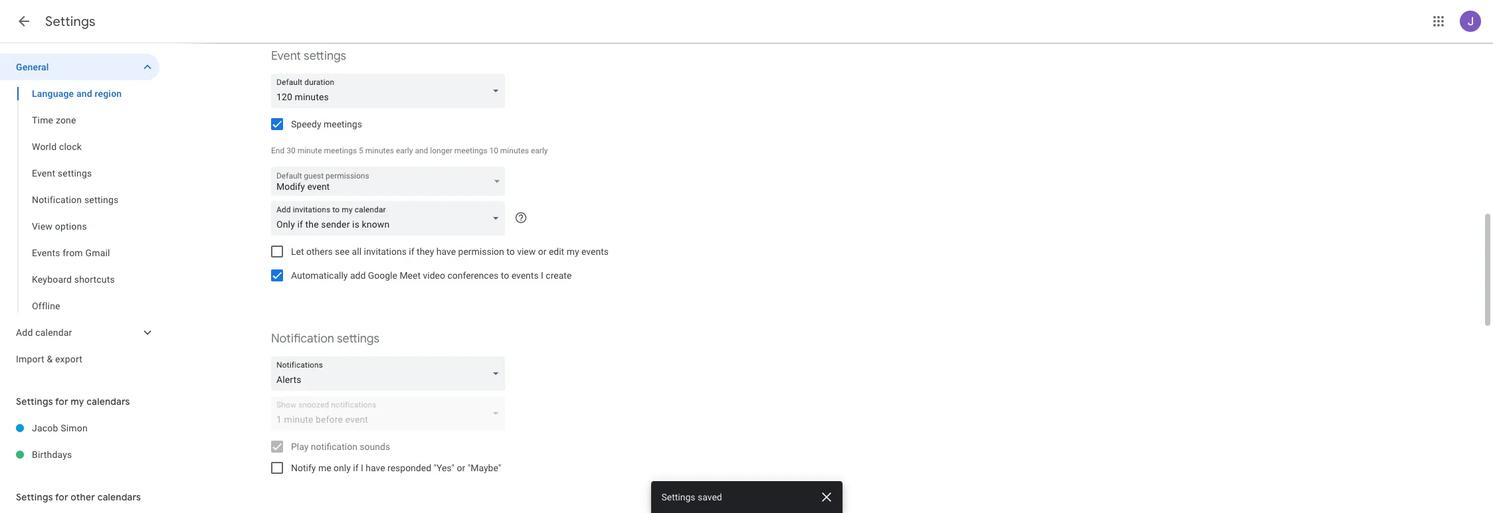Task type: vqa. For each thing, say whether or not it's contained in the screenshot.
first SF- from right
no



Task type: locate. For each thing, give the bounding box(es) containing it.
0 horizontal spatial event settings
[[32, 168, 92, 179]]

early
[[396, 146, 413, 156], [531, 146, 548, 156]]

have right they
[[437, 247, 456, 257]]

meetings left 10
[[455, 146, 488, 156]]

0 vertical spatial events
[[582, 247, 609, 257]]

settings
[[304, 49, 346, 64], [58, 168, 92, 179], [84, 195, 119, 205], [337, 332, 380, 347]]

tree containing general
[[0, 54, 160, 373]]

0 horizontal spatial notification settings
[[32, 195, 119, 205]]

None field
[[271, 74, 511, 108], [271, 201, 511, 236], [271, 357, 511, 392], [271, 74, 511, 108], [271, 201, 511, 236], [271, 357, 511, 392]]

settings
[[45, 13, 96, 30], [16, 396, 53, 408], [16, 492, 53, 504], [662, 493, 696, 503]]

30
[[287, 146, 296, 156]]

or right "yes"
[[457, 463, 466, 474]]

0 horizontal spatial events
[[512, 271, 539, 281]]

my right edit
[[567, 247, 579, 257]]

0 vertical spatial event settings
[[271, 49, 346, 64]]

for left the other
[[55, 492, 68, 504]]

birthdays tree item
[[0, 442, 160, 469]]

if left they
[[409, 247, 415, 257]]

see
[[335, 247, 350, 257]]

1 horizontal spatial event
[[271, 49, 301, 64]]

for up the jacob simon
[[55, 396, 68, 408]]

notification settings
[[32, 195, 119, 205], [271, 332, 380, 347]]

0 horizontal spatial or
[[457, 463, 466, 474]]

region
[[95, 88, 122, 99]]

only
[[334, 463, 351, 474]]

settings right go back icon
[[45, 13, 96, 30]]

minutes right 10
[[501, 146, 529, 156]]

1 horizontal spatial early
[[531, 146, 548, 156]]

notification settings down automatically
[[271, 332, 380, 347]]

events
[[582, 247, 609, 257], [512, 271, 539, 281]]

end
[[271, 146, 285, 156]]

and left longer
[[415, 146, 428, 156]]

others
[[306, 247, 333, 257]]

calendars up jacob simon tree item
[[87, 396, 130, 408]]

1 horizontal spatial or
[[538, 247, 547, 257]]

world clock
[[32, 142, 82, 152]]

0 horizontal spatial i
[[361, 463, 364, 474]]

permission
[[458, 247, 504, 257]]

2 for from the top
[[55, 492, 68, 504]]

1 horizontal spatial notification
[[271, 332, 334, 347]]

"maybe"
[[468, 463, 501, 474]]

have
[[437, 247, 456, 257], [366, 463, 385, 474]]

1 for from the top
[[55, 396, 68, 408]]

notification
[[32, 195, 82, 205], [271, 332, 334, 347]]

0 horizontal spatial minutes
[[366, 146, 394, 156]]

event
[[271, 49, 301, 64], [32, 168, 55, 179]]

options
[[55, 221, 87, 232]]

to left view
[[507, 247, 515, 257]]

settings down birthdays
[[16, 492, 53, 504]]

i right 'only'
[[361, 463, 364, 474]]

create
[[546, 271, 572, 281]]

to right conferences
[[501, 271, 509, 281]]

settings for settings for my calendars
[[16, 396, 53, 408]]

"yes"
[[434, 463, 455, 474]]

0 horizontal spatial have
[[366, 463, 385, 474]]

language
[[32, 88, 74, 99]]

import & export
[[16, 354, 82, 365]]

events down view
[[512, 271, 539, 281]]

settings for other calendars
[[16, 492, 141, 504]]

1 vertical spatial notification
[[271, 332, 334, 347]]

1 vertical spatial or
[[457, 463, 466, 474]]

notification up view options at left top
[[32, 195, 82, 205]]

1 vertical spatial event settings
[[32, 168, 92, 179]]

1 early from the left
[[396, 146, 413, 156]]

settings for settings for other calendars
[[16, 492, 53, 504]]

1 vertical spatial have
[[366, 463, 385, 474]]

1 vertical spatial events
[[512, 271, 539, 281]]

0 vertical spatial calendars
[[87, 396, 130, 408]]

minutes
[[366, 146, 394, 156], [501, 146, 529, 156]]

0 vertical spatial if
[[409, 247, 415, 257]]

1 horizontal spatial minutes
[[501, 146, 529, 156]]

1 horizontal spatial my
[[567, 247, 579, 257]]

0 vertical spatial notification
[[32, 195, 82, 205]]

0 vertical spatial my
[[567, 247, 579, 257]]

notification down automatically
[[271, 332, 334, 347]]

keyboard
[[32, 275, 72, 285]]

or
[[538, 247, 547, 257], [457, 463, 466, 474]]

0 horizontal spatial event
[[32, 168, 55, 179]]

offline
[[32, 301, 60, 312]]

they
[[417, 247, 434, 257]]

1 vertical spatial and
[[415, 146, 428, 156]]

time
[[32, 115, 53, 126]]

0 horizontal spatial and
[[76, 88, 92, 99]]

keyboard shortcuts
[[32, 275, 115, 285]]

longer
[[430, 146, 453, 156]]

2 minutes from the left
[[501, 146, 529, 156]]

0 vertical spatial or
[[538, 247, 547, 257]]

end 30 minute meetings 5 minutes early and longer meetings 10 minutes early
[[271, 146, 548, 156]]

video
[[423, 271, 445, 281]]

all
[[352, 247, 362, 257]]

my
[[567, 247, 579, 257], [71, 396, 84, 408]]

i left create
[[541, 271, 544, 281]]

if right 'only'
[[353, 463, 359, 474]]

1 vertical spatial calendars
[[98, 492, 141, 504]]

1 horizontal spatial i
[[541, 271, 544, 281]]

for
[[55, 396, 68, 408], [55, 492, 68, 504]]

to
[[507, 247, 515, 257], [501, 271, 509, 281]]

events right edit
[[582, 247, 609, 257]]

0 vertical spatial have
[[437, 247, 456, 257]]

settings up jacob
[[16, 396, 53, 408]]

1 vertical spatial to
[[501, 271, 509, 281]]

0 vertical spatial for
[[55, 396, 68, 408]]

settings heading
[[45, 13, 96, 30]]

event settings
[[271, 49, 346, 64], [32, 168, 92, 179]]

1 vertical spatial my
[[71, 396, 84, 408]]

shortcuts
[[74, 275, 115, 285]]

1 horizontal spatial and
[[415, 146, 428, 156]]

1 vertical spatial for
[[55, 492, 68, 504]]

0 horizontal spatial early
[[396, 146, 413, 156]]

jacob simon
[[32, 424, 88, 434]]

modify event button
[[271, 168, 505, 199]]

i
[[541, 271, 544, 281], [361, 463, 364, 474]]

0 horizontal spatial notification
[[32, 195, 82, 205]]

conferences
[[448, 271, 499, 281]]

meetings
[[324, 119, 362, 130], [324, 146, 357, 156], [455, 146, 488, 156]]

0 horizontal spatial my
[[71, 396, 84, 408]]

calendars right the other
[[98, 492, 141, 504]]

and
[[76, 88, 92, 99], [415, 146, 428, 156]]

0 vertical spatial notification settings
[[32, 195, 119, 205]]

early right 10
[[531, 146, 548, 156]]

and left 'region'
[[76, 88, 92, 99]]

birthdays
[[32, 450, 72, 461]]

gmail
[[85, 248, 110, 259]]

and inside group
[[76, 88, 92, 99]]

notification settings up options
[[32, 195, 119, 205]]

world
[[32, 142, 57, 152]]

birthdays link
[[32, 442, 160, 469]]

jacob simon tree item
[[0, 416, 160, 442]]

for for my
[[55, 396, 68, 408]]

settings left saved
[[662, 493, 696, 503]]

minutes right 5
[[366, 146, 394, 156]]

1 minutes from the left
[[366, 146, 394, 156]]

play
[[291, 442, 309, 453]]

0 vertical spatial and
[[76, 88, 92, 99]]

1 vertical spatial if
[[353, 463, 359, 474]]

have down sounds
[[366, 463, 385, 474]]

calendars
[[87, 396, 130, 408], [98, 492, 141, 504]]

0 vertical spatial i
[[541, 271, 544, 281]]

1 vertical spatial notification settings
[[271, 332, 380, 347]]

if
[[409, 247, 415, 257], [353, 463, 359, 474]]

group
[[0, 80, 160, 320]]

tree
[[0, 54, 160, 373]]

add calendar
[[16, 328, 72, 338]]

my up jacob simon tree item
[[71, 396, 84, 408]]

or left edit
[[538, 247, 547, 257]]

speedy meetings
[[291, 119, 362, 130]]

view
[[32, 221, 53, 232]]

minute
[[298, 146, 322, 156]]

invitations
[[364, 247, 407, 257]]

general
[[16, 62, 49, 72]]

early up modify event popup button
[[396, 146, 413, 156]]



Task type: describe. For each thing, give the bounding box(es) containing it.
other
[[71, 492, 95, 504]]

modify
[[277, 182, 305, 192]]

calendar
[[35, 328, 72, 338]]

general tree item
[[0, 54, 160, 80]]

notify
[[291, 463, 316, 474]]

1 horizontal spatial event settings
[[271, 49, 346, 64]]

settings for my calendars tree
[[0, 416, 160, 469]]

10
[[490, 146, 499, 156]]

go back image
[[16, 13, 32, 29]]

me
[[318, 463, 331, 474]]

event
[[307, 182, 330, 192]]

1 horizontal spatial events
[[582, 247, 609, 257]]

settings for settings
[[45, 13, 96, 30]]

0 horizontal spatial if
[[353, 463, 359, 474]]

1 vertical spatial event
[[32, 168, 55, 179]]

automatically add google meet video conferences to events i create
[[291, 271, 572, 281]]

1 vertical spatial i
[[361, 463, 364, 474]]

guest
[[304, 172, 324, 181]]

events from gmail
[[32, 248, 110, 259]]

speedy
[[291, 119, 321, 130]]

edit
[[549, 247, 565, 257]]

meetings up 5
[[324, 119, 362, 130]]

let others see all invitations if they have permission to view or edit my events
[[291, 247, 609, 257]]

notification
[[311, 442, 358, 453]]

let
[[291, 247, 304, 257]]

1 horizontal spatial notification settings
[[271, 332, 380, 347]]

language and region
[[32, 88, 122, 99]]

notify me only if i have responded "yes" or "maybe"
[[291, 463, 501, 474]]

view options
[[32, 221, 87, 232]]

calendars for settings for other calendars
[[98, 492, 141, 504]]

events
[[32, 248, 60, 259]]

meet
[[400, 271, 421, 281]]

2 early from the left
[[531, 146, 548, 156]]

simon
[[61, 424, 88, 434]]

responded
[[388, 463, 432, 474]]

import
[[16, 354, 44, 365]]

group containing language and region
[[0, 80, 160, 320]]

clock
[[59, 142, 82, 152]]

default
[[277, 172, 302, 181]]

calendars for settings for my calendars
[[87, 396, 130, 408]]

zone
[[56, 115, 76, 126]]

&
[[47, 354, 53, 365]]

for for other
[[55, 492, 68, 504]]

5
[[359, 146, 364, 156]]

settings for settings saved
[[662, 493, 696, 503]]

export
[[55, 354, 82, 365]]

time zone
[[32, 115, 76, 126]]

play notification sounds
[[291, 442, 390, 453]]

0 vertical spatial event
[[271, 49, 301, 64]]

default guest permissions modify event
[[277, 172, 369, 192]]

notification inside group
[[32, 195, 82, 205]]

google
[[368, 271, 398, 281]]

0 vertical spatial to
[[507, 247, 515, 257]]

meetings left 5
[[324, 146, 357, 156]]

automatically
[[291, 271, 348, 281]]

permissions
[[326, 172, 369, 181]]

1 horizontal spatial if
[[409, 247, 415, 257]]

1 horizontal spatial have
[[437, 247, 456, 257]]

sounds
[[360, 442, 390, 453]]

from
[[63, 248, 83, 259]]

add
[[16, 328, 33, 338]]

settings saved
[[662, 493, 723, 503]]

settings for my calendars
[[16, 396, 130, 408]]

saved
[[698, 493, 723, 503]]

jacob
[[32, 424, 58, 434]]

add
[[350, 271, 366, 281]]

view
[[517, 247, 536, 257]]

event settings inside group
[[32, 168, 92, 179]]



